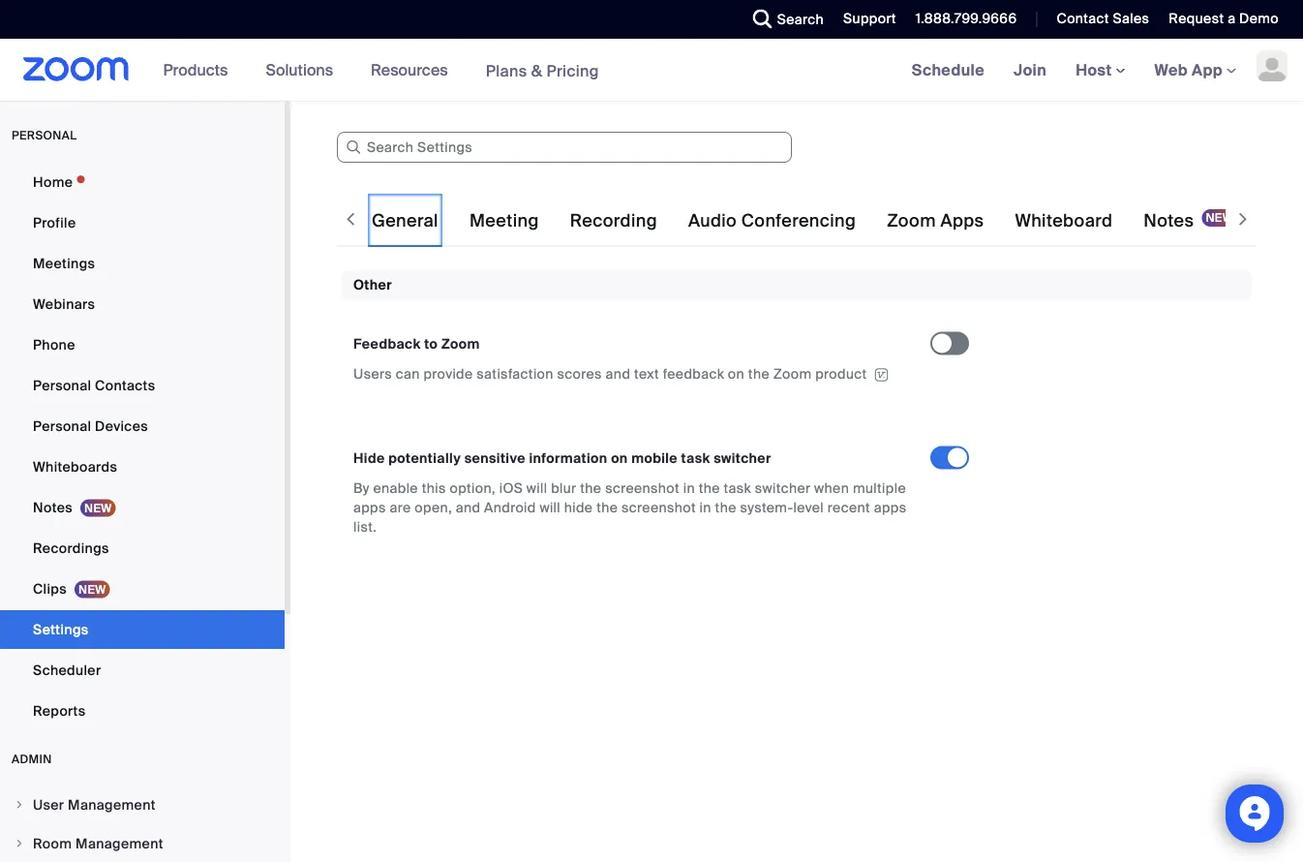 Task type: describe. For each thing, give the bounding box(es) containing it.
hide potentially sensitive information on mobile task switcher
[[354, 449, 772, 467]]

sensitive
[[465, 449, 526, 467]]

plans & pricing
[[486, 60, 600, 81]]

1 vertical spatial screenshot
[[622, 499, 696, 517]]

resources button
[[371, 39, 457, 101]]

the inside 'application'
[[749, 365, 770, 383]]

scheduler link
[[0, 651, 285, 690]]

personal devices link
[[0, 407, 285, 446]]

and inside 'application'
[[606, 365, 631, 383]]

home link
[[0, 163, 285, 201]]

blur
[[551, 479, 577, 497]]

management for room management
[[76, 835, 164, 852]]

zoom apps
[[888, 210, 985, 232]]

android
[[484, 499, 536, 517]]

meeting
[[470, 210, 539, 232]]

host button
[[1076, 60, 1126, 80]]

system-
[[741, 499, 794, 517]]

reports link
[[0, 692, 285, 730]]

contact
[[1057, 10, 1110, 28]]

information
[[529, 449, 608, 467]]

when
[[815, 479, 850, 497]]

0 vertical spatial screenshot
[[606, 479, 680, 497]]

app
[[1193, 60, 1223, 80]]

room
[[33, 835, 72, 852]]

personal contacts link
[[0, 366, 285, 405]]

profile picture image
[[1257, 50, 1288, 81]]

demo
[[1240, 10, 1280, 28]]

products
[[163, 60, 228, 80]]

whiteboards
[[33, 458, 117, 476]]

hide
[[354, 449, 385, 467]]

solutions
[[266, 60, 333, 80]]

feedback
[[663, 365, 725, 383]]

recordings
[[33, 539, 109, 557]]

scroll right image
[[1234, 209, 1254, 229]]

user management
[[33, 796, 156, 814]]

join
[[1014, 60, 1047, 80]]

potentially
[[389, 449, 461, 467]]

users
[[354, 365, 392, 383]]

general
[[372, 210, 439, 232]]

meetings link
[[0, 244, 285, 283]]

option,
[[450, 479, 496, 497]]

tabs of my account settings page tab list
[[368, 194, 1304, 248]]

notes inside "link"
[[33, 498, 73, 516]]

0 horizontal spatial in
[[684, 479, 695, 497]]

notes link
[[0, 488, 285, 527]]

list.
[[354, 518, 377, 536]]

schedule link
[[898, 39, 1000, 101]]

reports
[[33, 702, 86, 720]]

mobile
[[632, 449, 678, 467]]

webinars link
[[0, 285, 285, 324]]

satisfaction
[[477, 365, 554, 383]]

recording
[[570, 210, 658, 232]]

ios
[[500, 479, 523, 497]]

0 vertical spatial will
[[527, 479, 548, 497]]

1 vertical spatial on
[[611, 449, 628, 467]]

recent
[[828, 499, 871, 517]]

switcher inside the by enable this option, ios will blur the screenshot in the task switcher when multiple apps are open, and android will hide the screenshot in the system-level recent apps list.
[[755, 479, 811, 497]]

webinars
[[33, 295, 95, 313]]

can
[[396, 365, 420, 383]]

0 vertical spatial switcher
[[714, 449, 772, 467]]

home
[[33, 173, 73, 191]]

contact sales
[[1057, 10, 1150, 28]]

by enable this option, ios will blur the screenshot in the task switcher when multiple apps are open, and android will hide the screenshot in the system-level recent apps list.
[[354, 479, 907, 536]]

product information navigation
[[149, 39, 614, 102]]

schedule
[[912, 60, 985, 80]]

banner containing products
[[0, 39, 1304, 102]]

other
[[354, 276, 392, 294]]

phone link
[[0, 325, 285, 364]]

notes inside tabs of my account settings page tab list
[[1144, 210, 1195, 232]]

search button
[[739, 0, 829, 39]]

whiteboards link
[[0, 448, 285, 486]]

personal contacts
[[33, 376, 155, 394]]

room management
[[33, 835, 164, 852]]

solutions button
[[266, 39, 342, 101]]

user
[[33, 796, 64, 814]]

admin
[[12, 752, 52, 767]]

Search Settings text field
[[337, 132, 792, 163]]



Task type: vqa. For each thing, say whether or not it's contained in the screenshot.
the
yes



Task type: locate. For each thing, give the bounding box(es) containing it.
1 horizontal spatial and
[[606, 365, 631, 383]]

zoom inside 'application'
[[774, 365, 812, 383]]

support
[[844, 10, 897, 28]]

profile link
[[0, 203, 285, 242]]

0 horizontal spatial apps
[[354, 499, 386, 517]]

in
[[684, 479, 695, 497], [700, 499, 712, 517]]

1 horizontal spatial on
[[728, 365, 745, 383]]

resources
[[371, 60, 448, 80]]

1 vertical spatial management
[[76, 835, 164, 852]]

0 vertical spatial personal
[[33, 376, 91, 394]]

feedback
[[354, 335, 421, 353]]

meetings
[[33, 254, 95, 272]]

right image
[[14, 799, 25, 811], [14, 838, 25, 850]]

apps up list.
[[354, 499, 386, 517]]

scroll left image
[[341, 209, 360, 229]]

apps
[[354, 499, 386, 517], [874, 499, 907, 517]]

request a demo
[[1170, 10, 1280, 28]]

2 vertical spatial zoom
[[774, 365, 812, 383]]

2 horizontal spatial zoom
[[888, 210, 937, 232]]

0 horizontal spatial on
[[611, 449, 628, 467]]

web
[[1155, 60, 1189, 80]]

admin menu menu
[[0, 787, 285, 862]]

1 apps from the left
[[354, 499, 386, 517]]

will down blur
[[540, 499, 561, 517]]

request a demo link
[[1155, 0, 1304, 39], [1170, 10, 1280, 28]]

personal up whiteboards
[[33, 417, 91, 435]]

banner
[[0, 39, 1304, 102]]

web app
[[1155, 60, 1223, 80]]

pricing
[[547, 60, 600, 81]]

scheduler
[[33, 661, 101, 679]]

meetings navigation
[[898, 39, 1304, 102]]

support link
[[829, 0, 902, 39], [844, 10, 897, 28]]

settings link
[[0, 610, 285, 649]]

enable
[[373, 479, 418, 497]]

1.888.799.9666 button
[[902, 0, 1022, 39], [916, 10, 1018, 28]]

multiple
[[853, 479, 907, 497]]

contacts
[[95, 376, 155, 394]]

1 horizontal spatial task
[[724, 479, 752, 497]]

task
[[682, 449, 711, 467], [724, 479, 752, 497]]

personal menu menu
[[0, 163, 285, 732]]

personal for personal devices
[[33, 417, 91, 435]]

clips link
[[0, 570, 285, 608]]

to
[[424, 335, 438, 353]]

user management menu item
[[0, 787, 285, 823]]

screenshot
[[606, 479, 680, 497], [622, 499, 696, 517]]

task right "mobile"
[[682, 449, 711, 467]]

zoom left the apps
[[888, 210, 937, 232]]

1 vertical spatial in
[[700, 499, 712, 517]]

hide
[[565, 499, 593, 517]]

task inside the by enable this option, ios will blur the screenshot in the task switcher when multiple apps are open, and android will hide the screenshot in the system-level recent apps list.
[[724, 479, 752, 497]]

a
[[1228, 10, 1236, 28]]

management inside 'user management' menu item
[[68, 796, 156, 814]]

0 vertical spatial notes
[[1144, 210, 1195, 232]]

0 vertical spatial and
[[606, 365, 631, 383]]

notes left scroll right icon
[[1144, 210, 1195, 232]]

1 vertical spatial switcher
[[755, 479, 811, 497]]

whiteboard
[[1016, 210, 1113, 232]]

0 horizontal spatial and
[[456, 499, 481, 517]]

users can provide satisfaction scores and text feedback on the zoom product application
[[354, 365, 914, 384]]

are
[[390, 499, 411, 517]]

1 horizontal spatial zoom
[[774, 365, 812, 383]]

0 vertical spatial in
[[684, 479, 695, 497]]

0 vertical spatial zoom
[[888, 210, 937, 232]]

product
[[816, 365, 867, 383]]

1 horizontal spatial apps
[[874, 499, 907, 517]]

management for user management
[[68, 796, 156, 814]]

right image left room
[[14, 838, 25, 850]]

level
[[794, 499, 824, 517]]

personal devices
[[33, 417, 148, 435]]

text
[[635, 365, 660, 383]]

other element
[[342, 270, 1253, 560]]

1 horizontal spatial in
[[700, 499, 712, 517]]

on inside 'application'
[[728, 365, 745, 383]]

and
[[606, 365, 631, 383], [456, 499, 481, 517]]

by
[[354, 479, 370, 497]]

plans
[[486, 60, 528, 81]]

zoom logo image
[[23, 57, 129, 81]]

personal
[[33, 376, 91, 394], [33, 417, 91, 435]]

2 apps from the left
[[874, 499, 907, 517]]

1 vertical spatial will
[[540, 499, 561, 517]]

plans & pricing link
[[486, 60, 600, 81], [486, 60, 600, 81]]

1 horizontal spatial notes
[[1144, 210, 1195, 232]]

provide
[[424, 365, 473, 383]]

sales
[[1114, 10, 1150, 28]]

0 horizontal spatial zoom
[[442, 335, 480, 353]]

right image for room management
[[14, 838, 25, 850]]

search
[[778, 10, 824, 28]]

join link
[[1000, 39, 1062, 101]]

and inside the by enable this option, ios will blur the screenshot in the task switcher when multiple apps are open, and android will hide the screenshot in the system-level recent apps list.
[[456, 499, 481, 517]]

settings
[[33, 620, 89, 638]]

support version for feedback to zoom image
[[872, 368, 892, 382]]

host
[[1076, 60, 1117, 80]]

0 horizontal spatial notes
[[33, 498, 73, 516]]

profile
[[33, 214, 76, 232]]

this
[[422, 479, 446, 497]]

1.888.799.9666
[[916, 10, 1018, 28]]

on
[[728, 365, 745, 383], [611, 449, 628, 467]]

1 vertical spatial right image
[[14, 838, 25, 850]]

&
[[532, 60, 543, 81]]

2 right image from the top
[[14, 838, 25, 850]]

right image inside 'user management' menu item
[[14, 799, 25, 811]]

zoom left product
[[774, 365, 812, 383]]

and down option,
[[456, 499, 481, 517]]

audio
[[689, 210, 737, 232]]

right image for user management
[[14, 799, 25, 811]]

management inside the room management menu item
[[76, 835, 164, 852]]

0 vertical spatial management
[[68, 796, 156, 814]]

audio conferencing
[[689, 210, 857, 232]]

conferencing
[[742, 210, 857, 232]]

1 vertical spatial and
[[456, 499, 481, 517]]

management down 'user management' menu item
[[76, 835, 164, 852]]

0 horizontal spatial task
[[682, 449, 711, 467]]

task up system-
[[724, 479, 752, 497]]

recordings link
[[0, 529, 285, 568]]

room management menu item
[[0, 825, 285, 862]]

will right ios
[[527, 479, 548, 497]]

1 right image from the top
[[14, 799, 25, 811]]

and left the text
[[606, 365, 631, 383]]

zoom inside tabs of my account settings page tab list
[[888, 210, 937, 232]]

right image inside the room management menu item
[[14, 838, 25, 850]]

0 vertical spatial on
[[728, 365, 745, 383]]

1 vertical spatial notes
[[33, 498, 73, 516]]

on left "mobile"
[[611, 449, 628, 467]]

management
[[68, 796, 156, 814], [76, 835, 164, 852]]

zoom right "to"
[[442, 335, 480, 353]]

2 personal from the top
[[33, 417, 91, 435]]

management up room management
[[68, 796, 156, 814]]

apps
[[941, 210, 985, 232]]

devices
[[95, 417, 148, 435]]

0 vertical spatial right image
[[14, 799, 25, 811]]

notes up recordings on the bottom left of page
[[33, 498, 73, 516]]

on right the feedback
[[728, 365, 745, 383]]

1 personal from the top
[[33, 376, 91, 394]]

products button
[[163, 39, 237, 101]]

clips
[[33, 580, 67, 598]]

zoom
[[888, 210, 937, 232], [442, 335, 480, 353], [774, 365, 812, 383]]

right image left user
[[14, 799, 25, 811]]

web app button
[[1155, 60, 1237, 80]]

scores
[[558, 365, 602, 383]]

1 vertical spatial task
[[724, 479, 752, 497]]

personal
[[12, 128, 77, 143]]

personal for personal contacts
[[33, 376, 91, 394]]

apps down multiple
[[874, 499, 907, 517]]

personal down phone
[[33, 376, 91, 394]]

1 vertical spatial personal
[[33, 417, 91, 435]]

0 vertical spatial task
[[682, 449, 711, 467]]

phone
[[33, 336, 75, 354]]

the
[[749, 365, 770, 383], [581, 479, 602, 497], [699, 479, 721, 497], [597, 499, 618, 517], [715, 499, 737, 517]]

1 vertical spatial zoom
[[442, 335, 480, 353]]



